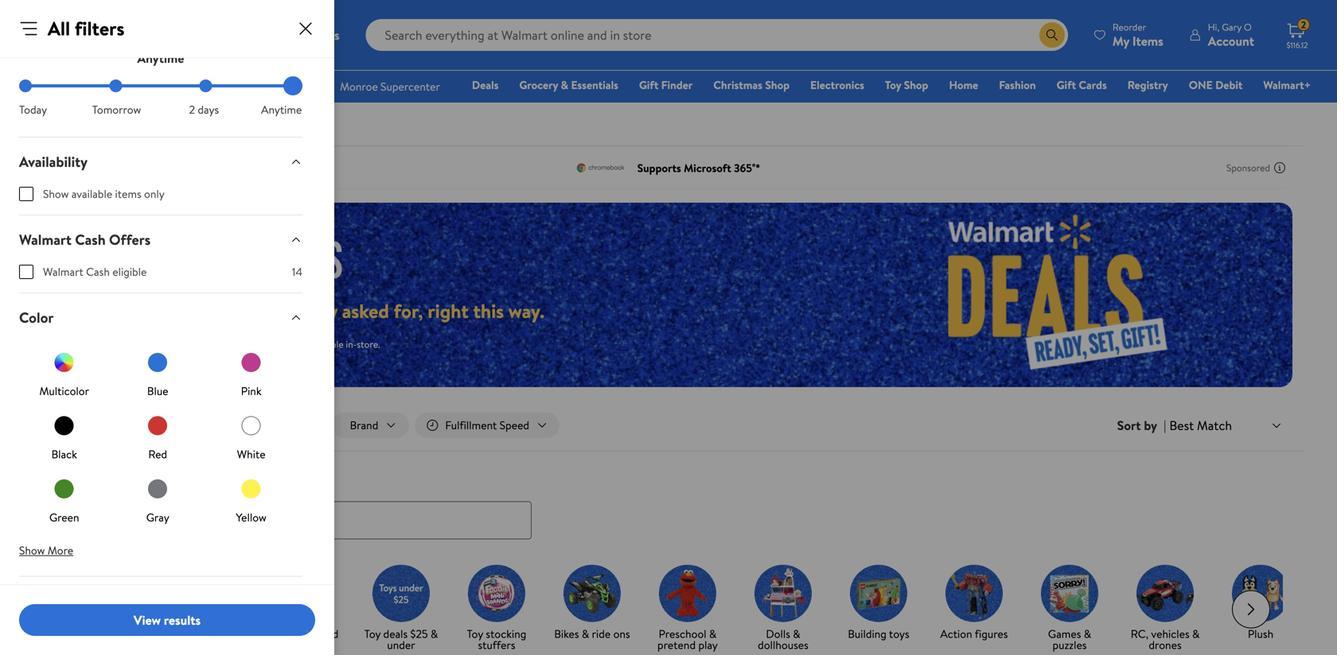 Task type: describe. For each thing, give the bounding box(es) containing it.
puzzles
[[1053, 638, 1087, 654]]

building
[[848, 627, 887, 642]]

only
[[144, 186, 165, 202]]

deals inside 'link'
[[122, 627, 147, 642]]

drones
[[1149, 638, 1182, 654]]

sort
[[1117, 417, 1141, 435]]

christmas
[[713, 77, 763, 93]]

toy for toy shop
[[885, 77, 901, 93]]

age
[[222, 627, 239, 642]]

2 for 2 days
[[189, 102, 195, 117]]

ride-on toys image
[[564, 566, 621, 623]]

on
[[181, 298, 202, 325]]

none radio inside how fast do you want your order? option group
[[200, 80, 212, 92]]

home
[[949, 77, 978, 93]]

deals inside toy deals $25 & under
[[383, 627, 408, 642]]

14
[[292, 264, 302, 280]]

gift cards link
[[1050, 76, 1114, 94]]

gray button
[[143, 475, 172, 526]]

today
[[19, 102, 47, 117]]

blue button
[[143, 349, 172, 399]]

may
[[261, 338, 277, 351]]

for,
[[394, 298, 423, 325]]

dolls
[[766, 627, 790, 642]]

top toy brand deals
[[273, 627, 338, 654]]

walmart image
[[25, 22, 129, 48]]

sponsored
[[1227, 161, 1270, 175]]

one debit
[[1189, 77, 1243, 93]]

days
[[198, 102, 219, 117]]

major savings on everything they asked for, right this way.
[[64, 298, 544, 325]]

deals
[[472, 77, 499, 93]]

age
[[19, 592, 44, 612]]

view results button
[[19, 605, 315, 637]]

in-
[[346, 338, 357, 351]]

ons
[[613, 627, 630, 642]]

eligible
[[112, 264, 147, 280]]

yellow button
[[236, 475, 267, 526]]

results
[[164, 612, 201, 629]]

radio-controlled, vehicles and drones image
[[1137, 566, 1194, 623]]

no
[[143, 338, 155, 351]]

walmart for walmart cash offers
[[19, 230, 72, 250]]

play
[[698, 638, 718, 654]]

building toys image
[[850, 566, 907, 623]]

gift for gift cards
[[1057, 77, 1076, 93]]

shop by age
[[181, 627, 239, 642]]

games & puzzles link
[[1028, 566, 1111, 655]]

action
[[940, 627, 972, 642]]

rain
[[157, 338, 173, 351]]

dolls and dollhouses image
[[755, 566, 812, 623]]

gray
[[146, 510, 169, 526]]

right
[[428, 298, 469, 325]]

this
[[473, 298, 504, 325]]

dollhouses
[[758, 638, 809, 654]]

blue
[[147, 384, 168, 399]]

pink
[[241, 384, 262, 399]]

christmas shop link
[[706, 76, 797, 94]]

while
[[64, 338, 87, 351]]

preschool toys image
[[659, 566, 716, 623]]

toy shop link
[[878, 76, 936, 94]]

search image
[[64, 515, 76, 527]]

select
[[208, 338, 233, 351]]

one debit link
[[1182, 76, 1250, 94]]

gift finder
[[639, 77, 693, 93]]

essentials
[[571, 77, 618, 93]]

everything
[[207, 298, 296, 325]]

shop all deals link
[[73, 566, 156, 644]]

grocery & essentials
[[519, 77, 618, 93]]

1 horizontal spatial items
[[236, 338, 258, 351]]

green
[[49, 510, 79, 526]]

gift for gift finder
[[639, 77, 659, 93]]

pretend
[[658, 638, 696, 654]]

next slide for chipmodulewithimages list image
[[1232, 591, 1270, 629]]

& inside toy deals $25 & under
[[431, 627, 438, 642]]

& for games
[[1084, 627, 1091, 642]]

finder
[[661, 77, 693, 93]]

walmart+
[[1263, 77, 1311, 93]]

rc, vehicles & drones
[[1131, 627, 1200, 654]]

games
[[1048, 627, 1081, 642]]

show more
[[19, 543, 73, 559]]

ride
[[592, 627, 611, 642]]

white
[[237, 447, 266, 462]]

multicolor
[[39, 384, 89, 399]]

stocking
[[486, 627, 526, 642]]

store.
[[357, 338, 380, 351]]

shop all deals
[[82, 627, 147, 642]]

color button
[[6, 294, 315, 342]]

red
[[148, 447, 167, 462]]

brand
[[311, 627, 338, 642]]

they
[[301, 298, 337, 325]]

Search in Toy deals search field
[[51, 502, 532, 540]]

deals link
[[465, 76, 506, 94]]

view
[[134, 612, 161, 629]]

toy for toy deals $25 & under
[[364, 627, 381, 642]]

debit
[[1216, 77, 1243, 93]]

more
[[48, 543, 73, 559]]

preschool & pretend play link
[[646, 566, 729, 655]]

0 horizontal spatial walmart black friday deals for days image
[[64, 239, 357, 279]]

items inside all filters dialog
[[115, 186, 141, 202]]

gift finder link
[[632, 76, 700, 94]]



Task type: vqa. For each thing, say whether or not it's contained in the screenshot.
one debit
yes



Task type: locate. For each thing, give the bounding box(es) containing it.
& right games
[[1084, 627, 1091, 642]]

Walmart Site-Wide search field
[[366, 19, 1068, 51]]

by inside sort and filter section element
[[1144, 417, 1157, 435]]

items left 'only'
[[115, 186, 141, 202]]

1 vertical spatial by
[[208, 627, 219, 642]]

shop
[[765, 77, 790, 93], [904, 77, 928, 93], [82, 627, 107, 642], [181, 627, 205, 642]]

all filters dialog
[[0, 0, 334, 656]]

preschool & pretend play
[[658, 627, 718, 654]]

way.
[[509, 298, 544, 325]]

rc, vehicles & drones link
[[1124, 566, 1207, 655]]

0 horizontal spatial items
[[115, 186, 141, 202]]

gift inside gift finder link
[[639, 77, 659, 93]]

None range field
[[19, 84, 302, 88]]

fashion link
[[992, 76, 1043, 94]]

shop inside 'link'
[[82, 627, 107, 642]]

cash left eligible
[[86, 264, 110, 280]]

cash inside dropdown button
[[75, 230, 106, 250]]

toy stocking stuffers link
[[455, 566, 538, 655]]

1 horizontal spatial gift
[[1057, 77, 1076, 93]]

available right be at the left bottom of page
[[309, 338, 344, 351]]

& for preschool
[[709, 627, 717, 642]]

walmart down show available items only checkbox
[[19, 230, 72, 250]]

dolls & dollhouses
[[758, 627, 809, 654]]

& right "grocery"
[[561, 77, 568, 93]]

1 horizontal spatial walmart black friday deals for days image
[[838, 203, 1293, 388]]

bikes & ride ons
[[554, 627, 630, 642]]

toy left stocking
[[467, 627, 483, 642]]

action figures image
[[946, 566, 1003, 623]]

multicolor button
[[39, 349, 89, 399]]

Today radio
[[19, 80, 32, 92]]

2 up $116.12
[[1301, 18, 1306, 32]]

gift inside gift cards link
[[1057, 77, 1076, 93]]

toy for toy deals
[[51, 470, 72, 490]]

1 horizontal spatial available
[[309, 338, 344, 351]]

anytime up how fast do you want your order? option group
[[137, 49, 184, 67]]

action figures
[[940, 627, 1008, 642]]

& inside games & puzzles
[[1084, 627, 1091, 642]]

toy inside toy deals $25 & under
[[364, 627, 381, 642]]

games & puzzles
[[1048, 627, 1091, 654]]

items left may
[[236, 338, 258, 351]]

& for grocery
[[561, 77, 568, 93]]

shop all deals image
[[86, 566, 143, 623]]

$25
[[410, 627, 428, 642]]

& inside grocery & essentials link
[[561, 77, 568, 93]]

toy for toy stocking stuffers
[[467, 627, 483, 642]]

& for bikes
[[582, 627, 589, 642]]

figures
[[975, 627, 1008, 642]]

show for show available items only
[[43, 186, 69, 202]]

0 horizontal spatial anytime
[[137, 49, 184, 67]]

view results
[[134, 612, 201, 629]]

by
[[1144, 417, 1157, 435], [208, 627, 219, 642]]

deals right top
[[293, 638, 318, 654]]

by for shop
[[208, 627, 219, 642]]

& inside rc, vehicles & drones
[[1192, 627, 1200, 642]]

tomorrow
[[92, 102, 141, 117]]

walmart inside dropdown button
[[19, 230, 72, 250]]

available up walmart cash offers
[[72, 186, 112, 202]]

cash for offers
[[75, 230, 106, 250]]

one
[[1189, 77, 1213, 93]]

1 vertical spatial 2
[[189, 102, 195, 117]]

deals left $25
[[383, 627, 408, 642]]

gift left finder
[[639, 77, 659, 93]]

walmart for walmart cash eligible
[[43, 264, 83, 280]]

None checkbox
[[19, 265, 33, 279]]

toy down black
[[51, 470, 72, 490]]

white button
[[237, 412, 266, 462]]

grocery
[[519, 77, 558, 93]]

show more button
[[6, 538, 86, 564]]

toys
[[889, 627, 910, 642]]

2 days
[[189, 102, 219, 117]]

deals right all
[[122, 627, 147, 642]]

2 left days
[[189, 102, 195, 117]]

gift cards
[[1057, 77, 1107, 93]]

by inside shop by age link
[[208, 627, 219, 642]]

show
[[43, 186, 69, 202], [19, 543, 45, 559]]

& inside bikes & ride ons link
[[582, 627, 589, 642]]

by for sort
[[1144, 417, 1157, 435]]

availability button
[[6, 138, 315, 186]]

available inside all filters dialog
[[72, 186, 112, 202]]

age button
[[6, 577, 315, 626]]

& left ride
[[582, 627, 589, 642]]

1 vertical spatial walmart
[[43, 264, 83, 280]]

show left more
[[19, 543, 45, 559]]

1 horizontal spatial by
[[1144, 417, 1157, 435]]

asked
[[342, 298, 389, 325]]

shop by age link
[[169, 566, 252, 644]]

walmart black friday deals for days image
[[838, 203, 1293, 388], [64, 239, 357, 279]]

major
[[64, 298, 112, 325]]

0 horizontal spatial by
[[208, 627, 219, 642]]

2 for 2
[[1301, 18, 1306, 32]]

electronics
[[810, 77, 864, 93]]

toy
[[885, 77, 901, 93], [51, 470, 72, 490], [364, 627, 381, 642], [467, 627, 483, 642]]

plush toys image
[[1232, 566, 1289, 623]]

fashion
[[999, 77, 1036, 93]]

show available items only
[[43, 186, 165, 202]]

toy inside search field
[[51, 470, 72, 490]]

toy inside 'toy stocking stuffers'
[[467, 627, 483, 642]]

0 vertical spatial anytime
[[137, 49, 184, 67]]

deals
[[75, 470, 107, 490], [122, 627, 147, 642], [383, 627, 408, 642], [293, 638, 318, 654]]

& for dolls
[[793, 627, 800, 642]]

& inside preschool & pretend play
[[709, 627, 717, 642]]

show inside button
[[19, 543, 45, 559]]

deals down black
[[75, 470, 107, 490]]

all filters
[[48, 15, 124, 42]]

black button
[[50, 412, 79, 462]]

toy stocking stuffers
[[467, 627, 526, 654]]

all filters image
[[56, 419, 81, 432]]

2 inside how fast do you want your order? option group
[[189, 102, 195, 117]]

availability
[[19, 152, 88, 172]]

2 gift from the left
[[1057, 77, 1076, 93]]

0 vertical spatial walmart
[[19, 230, 72, 250]]

walmart+ link
[[1256, 76, 1318, 94]]

& right the preschool
[[709, 627, 717, 642]]

toy
[[292, 627, 308, 642]]

anytime inside how fast do you want your order? option group
[[261, 102, 302, 117]]

cash for eligible
[[86, 264, 110, 280]]

walmart cash eligible
[[43, 264, 147, 280]]

0 vertical spatial by
[[1144, 417, 1157, 435]]

home link
[[942, 76, 986, 94]]

1 vertical spatial anytime
[[261, 102, 302, 117]]

1 horizontal spatial 2
[[1301, 18, 1306, 32]]

toy stocking stuffers image
[[468, 566, 525, 623]]

color group
[[19, 342, 302, 532]]

& right "vehicles"
[[1192, 627, 1200, 642]]

while supplies last. no rain checks. select items may not be available in-store.
[[64, 338, 380, 351]]

pink button
[[237, 349, 266, 399]]

& right dolls
[[793, 627, 800, 642]]

show for show more
[[19, 543, 45, 559]]

christmas shop
[[713, 77, 790, 93]]

vehicles
[[1151, 627, 1190, 642]]

dolls & dollhouses link
[[742, 566, 825, 655]]

green button
[[49, 475, 79, 526]]

savings
[[116, 298, 177, 325]]

toy left under
[[364, 627, 381, 642]]

& right $25
[[431, 627, 438, 642]]

toy deals $25 & under
[[364, 627, 438, 654]]

by left age
[[208, 627, 219, 642]]

toys under 25 dollars image
[[373, 566, 430, 623]]

bikes & ride ons link
[[551, 566, 634, 644]]

1 vertical spatial items
[[236, 338, 258, 351]]

deals inside top toy brand deals
[[293, 638, 318, 654]]

filters
[[75, 15, 124, 42]]

action figures link
[[933, 566, 1016, 644]]

sort and filter section element
[[32, 400, 1305, 451]]

anytime
[[137, 49, 184, 67], [261, 102, 302, 117]]

Search search field
[[366, 19, 1068, 51]]

yellow
[[236, 510, 267, 526]]

Tomorrow radio
[[109, 80, 122, 92]]

0 horizontal spatial available
[[72, 186, 112, 202]]

toy deals
[[51, 470, 107, 490]]

all
[[109, 627, 120, 642]]

none range field inside all filters dialog
[[19, 84, 302, 88]]

anytime down anytime option
[[261, 102, 302, 117]]

top toy brand deals link
[[264, 566, 347, 655]]

rc,
[[1131, 627, 1149, 642]]

toy deals $25 & under link
[[360, 566, 443, 655]]

2
[[1301, 18, 1306, 32], [189, 102, 195, 117]]

Toy deals search field
[[32, 470, 1305, 540]]

None radio
[[200, 80, 212, 92]]

top toy brand deals image
[[277, 566, 334, 623]]

games and puzzles image
[[1041, 566, 1098, 623]]

in store image
[[153, 419, 179, 432]]

walmart cash offers button
[[6, 216, 315, 264]]

gift left cards
[[1057, 77, 1076, 93]]

1 gift from the left
[[639, 77, 659, 93]]

cash up walmart cash eligible
[[75, 230, 106, 250]]

0 vertical spatial show
[[43, 186, 69, 202]]

items
[[115, 186, 141, 202], [236, 338, 258, 351]]

by left |
[[1144, 417, 1157, 435]]

Anytime radio
[[290, 80, 302, 92]]

shop by age image
[[181, 566, 239, 623]]

red button
[[143, 412, 172, 462]]

walmart down walmart cash offers
[[43, 264, 83, 280]]

checks.
[[175, 338, 205, 351]]

show right show available items only checkbox
[[43, 186, 69, 202]]

0 vertical spatial 2
[[1301, 18, 1306, 32]]

Show available items only checkbox
[[19, 187, 33, 201]]

0 vertical spatial available
[[72, 186, 112, 202]]

close panel image
[[296, 19, 315, 38]]

1 vertical spatial available
[[309, 338, 344, 351]]

1 vertical spatial cash
[[86, 264, 110, 280]]

0 horizontal spatial gift
[[639, 77, 659, 93]]

not
[[280, 338, 294, 351]]

toy right electronics
[[885, 77, 901, 93]]

1 horizontal spatial anytime
[[261, 102, 302, 117]]

0 vertical spatial items
[[115, 186, 141, 202]]

& inside 'dolls & dollhouses'
[[793, 627, 800, 642]]

0 horizontal spatial 2
[[189, 102, 195, 117]]

registry
[[1128, 77, 1168, 93]]

0 vertical spatial cash
[[75, 230, 106, 250]]

plush
[[1248, 627, 1274, 642]]

1 vertical spatial show
[[19, 543, 45, 559]]

all
[[48, 15, 70, 42]]

how fast do you want your order? option group
[[19, 80, 302, 117]]

deals inside search field
[[75, 470, 107, 490]]



